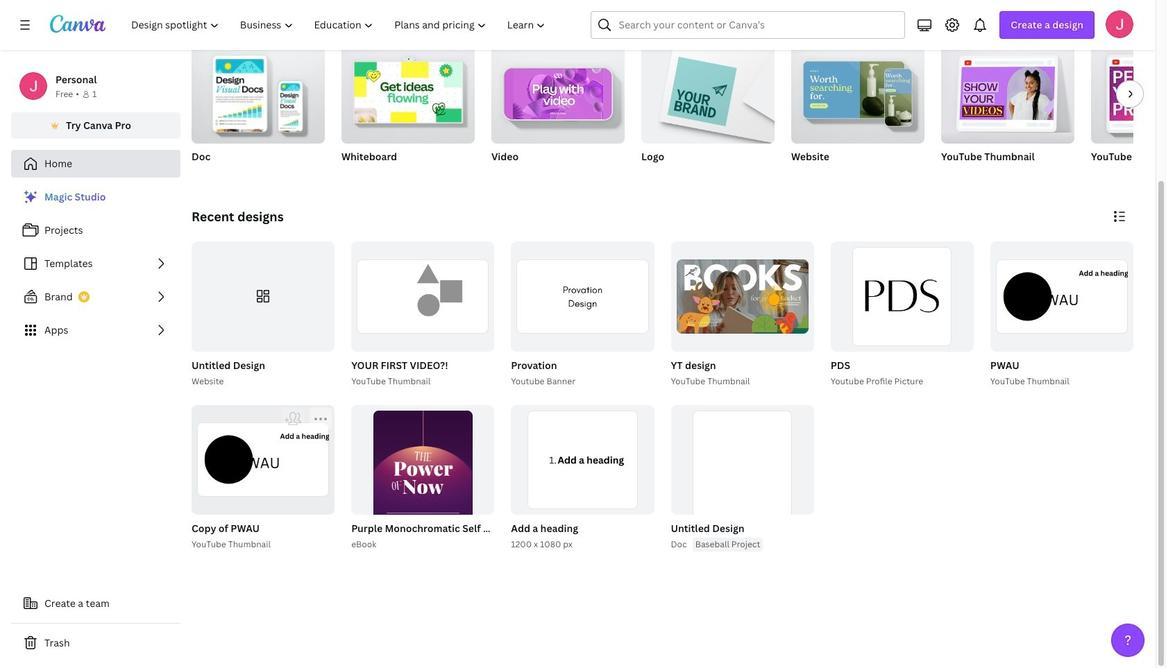 Task type: vqa. For each thing, say whether or not it's contained in the screenshot.
the rightmost all
no



Task type: describe. For each thing, give the bounding box(es) containing it.
Search search field
[[619, 12, 878, 38]]



Task type: locate. For each thing, give the bounding box(es) containing it.
group
[[192, 38, 325, 181], [192, 38, 325, 144], [342, 38, 475, 181], [342, 38, 475, 144], [492, 38, 625, 181], [492, 38, 625, 144], [642, 38, 775, 181], [642, 38, 775, 144], [792, 38, 925, 181], [792, 38, 925, 144], [942, 38, 1075, 181], [942, 38, 1075, 144], [1092, 44, 1167, 181], [1092, 44, 1167, 144], [189, 242, 335, 389], [349, 242, 495, 389], [509, 242, 655, 389], [511, 242, 655, 352], [668, 242, 814, 389], [671, 242, 814, 352], [828, 242, 974, 389], [831, 242, 974, 352], [988, 242, 1134, 389], [991, 242, 1134, 352], [189, 405, 335, 552], [192, 405, 335, 515], [349, 405, 562, 569], [352, 405, 495, 569], [509, 405, 655, 552], [511, 405, 655, 515], [668, 405, 814, 552], [671, 405, 814, 551]]

None search field
[[591, 11, 906, 39]]

top level navigation element
[[122, 11, 558, 39]]

james peterson image
[[1106, 10, 1134, 38]]

list
[[11, 183, 181, 344]]



